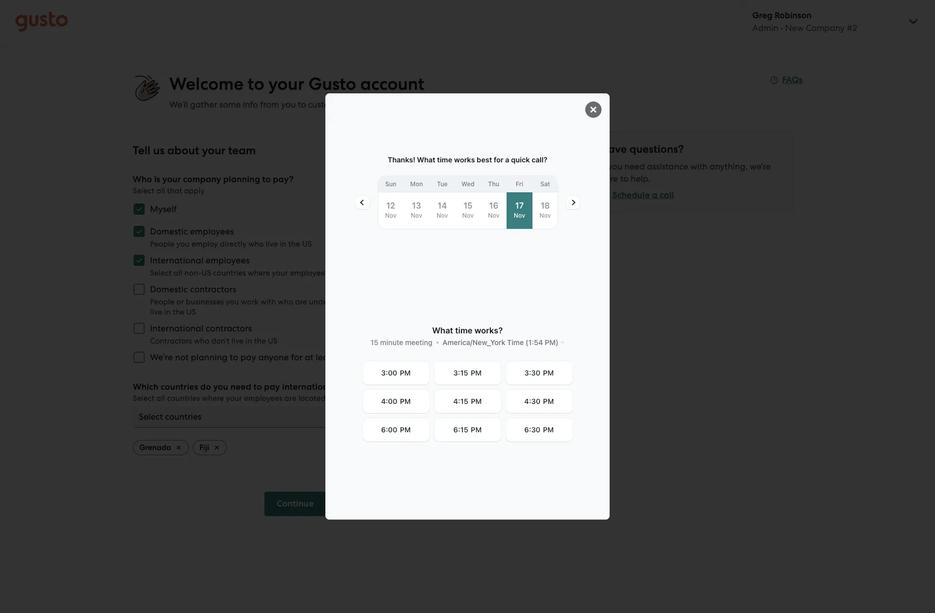 Task type: describe. For each thing, give the bounding box(es) containing it.
schedule a call
[[613, 190, 675, 201]]

experience.
[[394, 100, 440, 110]]

home image
[[15, 11, 68, 32]]

in?
[[385, 382, 397, 393]]

welcome
[[169, 74, 244, 95]]

info
[[243, 100, 258, 110]]

located
[[345, 269, 372, 278]]

with inside if you need assistance with anything, we're here to help.
[[691, 162, 708, 172]]

specific
[[383, 298, 410, 307]]

team
[[228, 144, 256, 158]]

1 horizontal spatial where
[[248, 269, 270, 278]]

anyone
[[259, 353, 289, 363]]

we're not planning to pay anyone for at least 3 months
[[150, 353, 376, 363]]

you inside welcome to your gusto account we'll gather some info from you to customize your setup experience.
[[281, 100, 296, 110]]

to left customize
[[298, 100, 306, 110]]

0 horizontal spatial pay
[[241, 353, 256, 363]]

international contractors
[[150, 324, 252, 334]]

grenada link
[[133, 441, 189, 456]]

account
[[361, 74, 425, 95]]

0 vertical spatial countries
[[213, 269, 246, 278]]

help.
[[631, 174, 651, 184]]

employees down months
[[338, 382, 383, 393]]

non-
[[185, 269, 202, 278]]

schedule a call button
[[601, 190, 675, 202]]

businesses
[[186, 298, 224, 307]]

you inside people or businesses you work with who are under contract for a specific project, who live in the us
[[226, 298, 239, 307]]

faqs
[[783, 75, 804, 85]]

to up info
[[248, 74, 264, 95]]

all inside who is your company planning to pay? select all that apply
[[157, 186, 165, 196]]

0 vertical spatial the
[[289, 240, 301, 249]]

domestic for domestic employees
[[150, 227, 188, 237]]

anything,
[[710, 162, 748, 172]]

need inside if you need assistance with anything, we're here to help.
[[625, 162, 645, 172]]

located.
[[299, 394, 328, 403]]

your left team
[[202, 144, 226, 158]]

contractors
[[150, 337, 192, 346]]

grenada
[[139, 444, 171, 453]]

directly
[[220, 240, 247, 249]]

about
[[167, 144, 199, 158]]

Myself checkbox
[[128, 198, 150, 221]]

assistance
[[648, 162, 689, 172]]

at
[[305, 353, 314, 363]]

or
[[177, 298, 184, 307]]

with inside people or businesses you work with who are under contract for a specific project, who live in the us
[[261, 298, 276, 307]]

1 vertical spatial all
[[174, 269, 183, 278]]

international for international contractors
[[150, 324, 204, 334]]

have
[[601, 143, 627, 156]]

continue button
[[265, 492, 326, 517]]

people for domestic contractors
[[150, 298, 175, 307]]

customize
[[308, 100, 348, 110]]

2 vertical spatial in
[[246, 337, 252, 346]]

have questions?
[[601, 143, 684, 156]]

for inside people or businesses you work with who are under contract for a specific project, who live in the us
[[364, 298, 375, 307]]

don't
[[212, 337, 230, 346]]

we're
[[150, 353, 173, 363]]

domestic for domestic contractors
[[150, 285, 188, 295]]

if you need assistance with anything, we're here to help.
[[601, 162, 771, 184]]

you inside which countries do you need to pay international employees in? select all countries where your employees are located.
[[213, 382, 229, 393]]

tell
[[133, 144, 151, 158]]

domestic contractors
[[150, 285, 237, 295]]

us inside people or businesses you work with who are under contract for a specific project, who live in the us
[[187, 308, 196, 317]]

3
[[338, 353, 343, 363]]

international
[[282, 382, 336, 393]]

employees down people you employ directly who live in the us
[[206, 256, 250, 266]]

people you employ directly who live in the us
[[150, 240, 312, 249]]

2 vertical spatial countries
[[167, 394, 200, 403]]

contractors for international contractors
[[206, 324, 252, 334]]

1 vertical spatial countries
[[161, 382, 198, 393]]

domestic employees
[[150, 227, 234, 237]]

apply
[[184, 186, 205, 196]]

are inside which countries do you need to pay international employees in? select all countries where your employees are located.
[[285, 394, 297, 403]]

are inside people or businesses you work with who are under contract for a specific project, who live in the us
[[295, 298, 307, 307]]

select all non-us countries where your employees are located
[[150, 269, 372, 278]]

is
[[154, 174, 160, 185]]

here
[[601, 174, 619, 184]]

myself
[[150, 204, 177, 214]]

we'll
[[169, 100, 188, 110]]

who left under
[[278, 298, 293, 307]]

to down contractors who don't live in the us
[[230, 353, 238, 363]]

welcome to your gusto account we'll gather some info from you to customize your setup experience.
[[169, 74, 440, 110]]

fiji
[[200, 444, 209, 453]]

international for international employees
[[150, 256, 204, 266]]

Domestic contractors checkbox
[[128, 278, 150, 301]]

months
[[345, 353, 376, 363]]

schedule
[[613, 190, 650, 201]]

contract
[[333, 298, 363, 307]]



Task type: locate. For each thing, give the bounding box(es) containing it.
who
[[133, 174, 152, 185]]

your
[[269, 74, 305, 95], [350, 100, 368, 110], [202, 144, 226, 158], [163, 174, 181, 185], [272, 269, 288, 278], [226, 394, 242, 403]]

if
[[601, 162, 606, 172]]

pay?
[[273, 174, 294, 185]]

people
[[150, 240, 175, 249], [150, 298, 175, 307]]

people up the international employees checkbox
[[150, 240, 175, 249]]

0 horizontal spatial need
[[231, 382, 252, 393]]

international up non-
[[150, 256, 204, 266]]

a left specific
[[376, 298, 381, 307]]

1 vertical spatial for
[[291, 353, 303, 363]]

select down the which
[[133, 394, 155, 403]]

your inside who is your company planning to pay? select all that apply
[[163, 174, 181, 185]]

International employees checkbox
[[128, 249, 150, 272]]

2 horizontal spatial live
[[266, 240, 278, 249]]

1 vertical spatial pay
[[264, 382, 280, 393]]

employees
[[190, 227, 234, 237], [206, 256, 250, 266], [290, 269, 329, 278], [338, 382, 383, 393], [244, 394, 283, 403]]

0 vertical spatial select
[[133, 186, 155, 196]]

to down we're not planning to pay anyone for at least 3 months
[[254, 382, 262, 393]]

0 vertical spatial pay
[[241, 353, 256, 363]]

We're not planning to pay anyone for at least 3 months checkbox
[[128, 347, 150, 369]]

under
[[309, 298, 331, 307]]

people for domestic employees
[[150, 240, 175, 249]]

2 horizontal spatial the
[[289, 240, 301, 249]]

0 vertical spatial live
[[266, 240, 278, 249]]

where down do
[[202, 394, 224, 403]]

countries
[[213, 269, 246, 278], [161, 382, 198, 393], [167, 394, 200, 403]]

0 vertical spatial planning
[[223, 174, 260, 185]]

you right do
[[213, 382, 229, 393]]

where inside which countries do you need to pay international employees in? select all countries where your employees are located.
[[202, 394, 224, 403]]

international employees
[[150, 256, 250, 266]]

your up from
[[269, 74, 305, 95]]

live up select all non-us countries where your employees are located
[[266, 240, 278, 249]]

planning inside who is your company planning to pay? select all that apply
[[223, 174, 260, 185]]

1 vertical spatial in
[[164, 308, 171, 317]]

are down "international"
[[285, 394, 297, 403]]

0 vertical spatial for
[[364, 298, 375, 307]]

domestic
[[150, 227, 188, 237], [150, 285, 188, 295]]

a inside people or businesses you work with who are under contract for a specific project, who live in the us
[[376, 298, 381, 307]]

in inside people or businesses you work with who are under contract for a specific project, who live in the us
[[164, 308, 171, 317]]

call
[[660, 190, 675, 201]]

0 vertical spatial need
[[625, 162, 645, 172]]

with right "work"
[[261, 298, 276, 307]]

your up people or businesses you work with who are under contract for a specific project, who live in the us
[[272, 269, 288, 278]]

you down domestic employees
[[177, 240, 190, 249]]

the inside people or businesses you work with who are under contract for a specific project, who live in the us
[[173, 308, 185, 317]]

work
[[241, 298, 259, 307]]

people inside people or businesses you work with who are under contract for a specific project, who live in the us
[[150, 298, 175, 307]]

1 horizontal spatial the
[[254, 337, 266, 346]]

live right don't
[[232, 337, 244, 346]]

1 vertical spatial the
[[173, 308, 185, 317]]

your down we're not planning to pay anyone for at least 3 months
[[226, 394, 242, 403]]

2 domestic from the top
[[150, 285, 188, 295]]

1 vertical spatial where
[[202, 394, 224, 403]]

contractors up don't
[[206, 324, 252, 334]]

us
[[153, 144, 165, 158]]

1 horizontal spatial for
[[364, 298, 375, 307]]

company
[[183, 174, 221, 185]]

the
[[289, 240, 301, 249], [173, 308, 185, 317], [254, 337, 266, 346]]

1 international from the top
[[150, 256, 204, 266]]

countries left do
[[161, 382, 198, 393]]

1 people from the top
[[150, 240, 175, 249]]

0 vertical spatial a
[[653, 190, 658, 201]]

countries down "not"
[[167, 394, 200, 403]]

need inside which countries do you need to pay international employees in? select all countries where your employees are located.
[[231, 382, 252, 393]]

employees up employ
[[190, 227, 234, 237]]

which countries do you need to pay international employees in? select all countries where your employees are located.
[[133, 382, 397, 403]]

0 horizontal spatial live
[[150, 308, 162, 317]]

in up contractors
[[164, 308, 171, 317]]

2 horizontal spatial in
[[280, 240, 287, 249]]

1 vertical spatial people
[[150, 298, 175, 307]]

need
[[625, 162, 645, 172], [231, 382, 252, 393]]

live up international contractors checkbox
[[150, 308, 162, 317]]

1 vertical spatial are
[[295, 298, 307, 307]]

your up 'that'
[[163, 174, 181, 185]]

to inside which countries do you need to pay international employees in? select all countries where your employees are located.
[[254, 382, 262, 393]]

employees up under
[[290, 269, 329, 278]]

0 horizontal spatial for
[[291, 353, 303, 363]]

contractors up businesses
[[190, 285, 237, 295]]

0 vertical spatial all
[[157, 186, 165, 196]]

all left non-
[[174, 269, 183, 278]]

all
[[157, 186, 165, 196], [174, 269, 183, 278], [157, 394, 165, 403]]

planning down team
[[223, 174, 260, 185]]

select up domestic contractors checkbox
[[150, 269, 172, 278]]

you left "work"
[[226, 298, 239, 307]]

the up select all non-us countries where your employees are located
[[289, 240, 301, 249]]

to right here
[[621, 174, 629, 184]]

international up contractors
[[150, 324, 204, 334]]

1 vertical spatial select
[[150, 269, 172, 278]]

0 horizontal spatial a
[[376, 298, 381, 307]]

to left pay?
[[262, 174, 271, 185]]

0 horizontal spatial where
[[202, 394, 224, 403]]

2 vertical spatial the
[[254, 337, 266, 346]]

0 vertical spatial contractors
[[190, 285, 237, 295]]

countries down people you employ directly who live in the us
[[213, 269, 246, 278]]

0 vertical spatial international
[[150, 256, 204, 266]]

where up "work"
[[248, 269, 270, 278]]

are left 'located'
[[331, 269, 343, 278]]

live inside people or businesses you work with who are under contract for a specific project, who live in the us
[[150, 308, 162, 317]]

1 vertical spatial planning
[[191, 353, 228, 363]]

who
[[249, 240, 264, 249], [278, 298, 293, 307], [442, 298, 457, 307], [194, 337, 210, 346]]

0 vertical spatial are
[[331, 269, 343, 278]]

1 horizontal spatial need
[[625, 162, 645, 172]]

from
[[260, 100, 279, 110]]

0 horizontal spatial the
[[173, 308, 185, 317]]

1 vertical spatial domestic
[[150, 285, 188, 295]]

pay down anyone
[[264, 382, 280, 393]]

1 vertical spatial a
[[376, 298, 381, 307]]

us
[[302, 240, 312, 249], [202, 269, 211, 278], [187, 308, 196, 317], [268, 337, 278, 346]]

the up we're not planning to pay anyone for at least 3 months
[[254, 337, 266, 346]]

all down is
[[157, 186, 165, 196]]

0 vertical spatial in
[[280, 240, 287, 249]]

1 vertical spatial international
[[150, 324, 204, 334]]

all down the which
[[157, 394, 165, 403]]

people or businesses you work with who are under contract for a specific project, who live in the us
[[150, 298, 457, 317]]

your inside which countries do you need to pay international employees in? select all countries where your employees are located.
[[226, 394, 242, 403]]

contractors for domestic contractors
[[190, 285, 237, 295]]

1 horizontal spatial in
[[246, 337, 252, 346]]

to inside who is your company planning to pay? select all that apply
[[262, 174, 271, 185]]

the down or on the left of page
[[173, 308, 185, 317]]

0 vertical spatial where
[[248, 269, 270, 278]]

your left setup
[[350, 100, 368, 110]]

who is your company planning to pay? select all that apply
[[133, 174, 294, 196]]

you right if
[[608, 162, 623, 172]]

employees down we're not planning to pay anyone for at least 3 months
[[244, 394, 283, 403]]

a
[[653, 190, 658, 201], [376, 298, 381, 307]]

a inside button
[[653, 190, 658, 201]]

for right contract
[[364, 298, 375, 307]]

pay
[[241, 353, 256, 363], [264, 382, 280, 393]]

you right from
[[281, 100, 296, 110]]

1 vertical spatial live
[[150, 308, 162, 317]]

2 international from the top
[[150, 324, 204, 334]]

1 horizontal spatial live
[[232, 337, 244, 346]]

faqs button
[[771, 74, 804, 86]]

which
[[133, 382, 159, 393]]

1 horizontal spatial with
[[691, 162, 708, 172]]

are left under
[[295, 298, 307, 307]]

you
[[281, 100, 296, 110], [608, 162, 623, 172], [177, 240, 190, 249], [226, 298, 239, 307], [213, 382, 229, 393]]

pay inside which countries do you need to pay international employees in? select all countries where your employees are located.
[[264, 382, 280, 393]]

0 horizontal spatial in
[[164, 308, 171, 317]]

are
[[331, 269, 343, 278], [295, 298, 307, 307], [285, 394, 297, 403]]

2 vertical spatial are
[[285, 394, 297, 403]]

1 vertical spatial with
[[261, 298, 276, 307]]

account menu element
[[740, 0, 921, 43]]

with left anything, in the top of the page
[[691, 162, 708, 172]]

setup
[[370, 100, 392, 110]]

1 vertical spatial need
[[231, 382, 252, 393]]

not
[[175, 353, 189, 363]]

you inside if you need assistance with anything, we're here to help.
[[608, 162, 623, 172]]

contractors who don't live in the us
[[150, 337, 278, 346]]

International contractors checkbox
[[128, 318, 150, 340]]

in up select all non-us countries where your employees are located
[[280, 240, 287, 249]]

0 horizontal spatial with
[[261, 298, 276, 307]]

gather
[[190, 100, 217, 110]]

domestic down myself
[[150, 227, 188, 237]]

need up help.
[[625, 162, 645, 172]]

2 vertical spatial live
[[232, 337, 244, 346]]

pay left anyone
[[241, 353, 256, 363]]

domestic up or on the left of page
[[150, 285, 188, 295]]

select
[[133, 186, 155, 196], [150, 269, 172, 278], [133, 394, 155, 403]]

who down 'international contractors'
[[194, 337, 210, 346]]

1 horizontal spatial a
[[653, 190, 658, 201]]

contractors
[[190, 285, 237, 295], [206, 324, 252, 334]]

with
[[691, 162, 708, 172], [261, 298, 276, 307]]

where
[[248, 269, 270, 278], [202, 394, 224, 403]]

gusto
[[309, 74, 357, 95]]

employ
[[192, 240, 218, 249]]

0 vertical spatial domestic
[[150, 227, 188, 237]]

some
[[219, 100, 241, 110]]

planning down contractors who don't live in the us
[[191, 353, 228, 363]]

select inside who is your company planning to pay? select all that apply
[[133, 186, 155, 196]]

1 vertical spatial contractors
[[206, 324, 252, 334]]

to inside if you need assistance with anything, we're here to help.
[[621, 174, 629, 184]]

project,
[[412, 298, 440, 307]]

tell us about your team
[[133, 144, 256, 158]]

1 domestic from the top
[[150, 227, 188, 237]]

who right directly
[[249, 240, 264, 249]]

that
[[167, 186, 182, 196]]

continue
[[277, 499, 314, 510]]

select inside which countries do you need to pay international employees in? select all countries where your employees are located.
[[133, 394, 155, 403]]

questions?
[[630, 143, 684, 156]]

0 vertical spatial with
[[691, 162, 708, 172]]

select down who at the top left
[[133, 186, 155, 196]]

a left 'call' at the top of page
[[653, 190, 658, 201]]

least
[[316, 353, 336, 363]]

in
[[280, 240, 287, 249], [164, 308, 171, 317], [246, 337, 252, 346]]

for left at
[[291, 353, 303, 363]]

people left or on the left of page
[[150, 298, 175, 307]]

who right project, at the left of page
[[442, 298, 457, 307]]

fiji link
[[193, 441, 227, 456]]

we're
[[750, 162, 771, 172]]

do
[[200, 382, 211, 393]]

2 vertical spatial all
[[157, 394, 165, 403]]

all inside which countries do you need to pay international employees in? select all countries where your employees are located.
[[157, 394, 165, 403]]

2 vertical spatial select
[[133, 394, 155, 403]]

need right do
[[231, 382, 252, 393]]

Domestic employees checkbox
[[128, 221, 150, 243]]

planning
[[223, 174, 260, 185], [191, 353, 228, 363]]

0 vertical spatial people
[[150, 240, 175, 249]]

live
[[266, 240, 278, 249], [150, 308, 162, 317], [232, 337, 244, 346]]

international
[[150, 256, 204, 266], [150, 324, 204, 334]]

in up we're not planning to pay anyone for at least 3 months
[[246, 337, 252, 346]]

for
[[364, 298, 375, 307], [291, 353, 303, 363]]

2 people from the top
[[150, 298, 175, 307]]

1 horizontal spatial pay
[[264, 382, 280, 393]]



Task type: vqa. For each thing, say whether or not it's contained in the screenshot.
MINUTES
no



